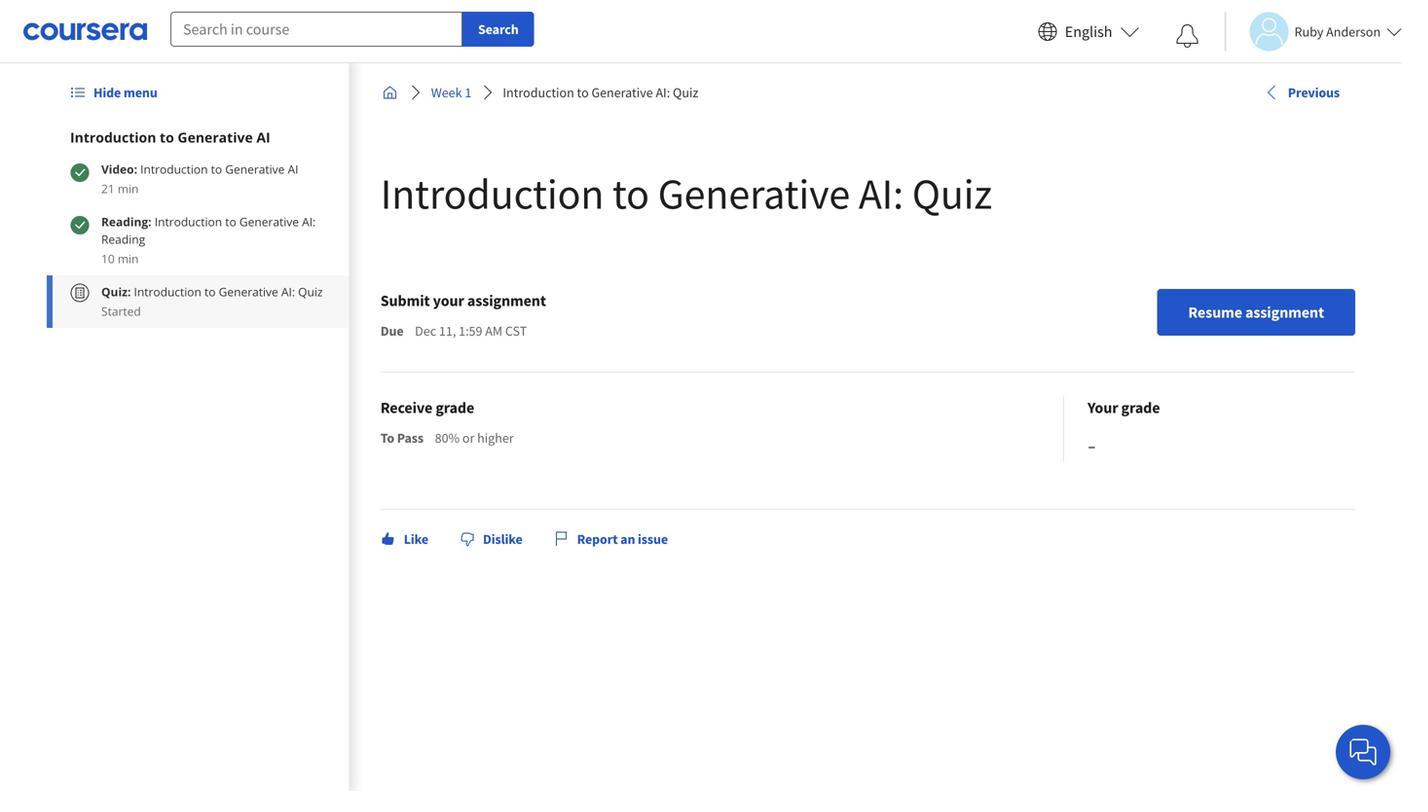Task type: describe. For each thing, give the bounding box(es) containing it.
receive
[[381, 398, 433, 418]]

ruby
[[1295, 23, 1324, 40]]

1 horizontal spatial quiz
[[673, 84, 699, 101]]

introduction inside video: introduction to generative ai 21 min
[[140, 161, 208, 177]]

generative inside quiz: introduction to generative ai: quiz started
[[219, 284, 278, 300]]

0 horizontal spatial assignment
[[467, 291, 546, 311]]

search button
[[463, 12, 534, 47]]

week 1
[[431, 84, 472, 101]]

week 1 link
[[423, 75, 479, 110]]

cst
[[505, 322, 527, 340]]

to inside quiz: introduction to generative ai: quiz started
[[205, 284, 216, 300]]

higher
[[477, 430, 514, 447]]

reading:
[[101, 214, 155, 230]]

resume
[[1189, 303, 1243, 322]]

previous button
[[1257, 75, 1348, 110]]

hide menu
[[93, 84, 157, 101]]

submit your assignment
[[381, 291, 546, 311]]

started
[[101, 303, 141, 319]]

anderson
[[1327, 23, 1381, 40]]

1 vertical spatial introduction to generative ai: quiz
[[381, 167, 992, 221]]

10 min
[[101, 251, 139, 267]]

introduction inside introduction to generative ai: reading
[[155, 214, 222, 230]]

introduction to generative ai: quiz link
[[495, 75, 706, 110]]

dec 11, 1:59 am cst
[[415, 322, 527, 340]]

ruby anderson button
[[1225, 12, 1402, 51]]

generative inside introduction to generative ai: reading
[[239, 214, 299, 230]]

submit
[[381, 291, 430, 311]]

dislike
[[483, 531, 523, 548]]

report an issue
[[577, 531, 668, 548]]

to pass
[[381, 430, 424, 447]]

introduction inside quiz: introduction to generative ai: quiz started
[[134, 284, 202, 300]]

dec
[[415, 322, 436, 340]]

search
[[478, 20, 519, 38]]

ruby anderson
[[1295, 23, 1381, 40]]

80% or higher
[[435, 430, 514, 447]]

resume assignment
[[1189, 303, 1325, 322]]

an
[[621, 531, 635, 548]]

assignment inside button
[[1246, 303, 1325, 322]]

80%
[[435, 430, 460, 447]]

introduction inside introduction to generative ai: quiz link
[[503, 84, 574, 101]]

hide menu button
[[62, 75, 165, 110]]

Search in course text field
[[170, 12, 463, 47]]

1 vertical spatial quiz
[[912, 167, 992, 221]]

your
[[1088, 398, 1119, 418]]

quiz: introduction to generative ai: quiz started
[[101, 284, 323, 319]]

to inside dropdown button
[[160, 128, 174, 147]]

like
[[404, 531, 429, 548]]

coursera image
[[23, 16, 147, 47]]

ai inside introduction to generative ai dropdown button
[[256, 128, 270, 147]]

hide
[[93, 84, 121, 101]]



Task type: vqa. For each thing, say whether or not it's contained in the screenshot.
Show Notifications icon
yes



Task type: locate. For each thing, give the bounding box(es) containing it.
1 horizontal spatial assignment
[[1246, 303, 1325, 322]]

0 horizontal spatial quiz
[[298, 284, 323, 300]]

completed image for video:
[[70, 163, 90, 182]]

1 vertical spatial min
[[118, 251, 139, 267]]

0 vertical spatial completed image
[[70, 163, 90, 182]]

previous
[[1288, 84, 1340, 101]]

reading
[[101, 231, 145, 247]]

grade right your
[[1122, 398, 1160, 418]]

0 vertical spatial min
[[118, 181, 139, 197]]

or
[[462, 430, 475, 447]]

to
[[577, 84, 589, 101], [160, 128, 174, 147], [211, 161, 222, 177], [613, 167, 650, 221], [225, 214, 236, 230], [205, 284, 216, 300]]

grade for receive grade
[[436, 398, 474, 418]]

completed image left "21"
[[70, 163, 90, 182]]

ai: inside quiz: introduction to generative ai: quiz started
[[281, 284, 295, 300]]

home image
[[382, 85, 398, 100]]

2 grade from the left
[[1122, 398, 1160, 418]]

21
[[101, 181, 115, 197]]

10
[[101, 251, 115, 267]]

completed image left reading
[[70, 215, 90, 235]]

0 horizontal spatial ai
[[256, 128, 270, 147]]

to inside video: introduction to generative ai 21 min
[[211, 161, 222, 177]]

1 vertical spatial completed image
[[70, 215, 90, 235]]

your grade
[[1088, 398, 1160, 418]]

report
[[577, 531, 618, 548]]

-
[[1088, 428, 1096, 462]]

grade up 80%
[[436, 398, 474, 418]]

completed image for reading:
[[70, 215, 90, 235]]

due
[[381, 322, 404, 340]]

generative
[[592, 84, 653, 101], [178, 128, 253, 147], [225, 161, 285, 177], [658, 167, 850, 221], [239, 214, 299, 230], [219, 284, 278, 300]]

2 completed image from the top
[[70, 215, 90, 235]]

introduction
[[503, 84, 574, 101], [70, 128, 156, 147], [140, 161, 208, 177], [381, 167, 604, 221], [155, 214, 222, 230], [134, 284, 202, 300]]

to inside introduction to generative ai: reading
[[225, 214, 236, 230]]

1
[[465, 84, 472, 101]]

assignment right resume
[[1246, 303, 1325, 322]]

assignment
[[467, 291, 546, 311], [1246, 303, 1325, 322]]

to
[[381, 430, 394, 447]]

pass
[[397, 430, 424, 447]]

show notifications image
[[1176, 24, 1199, 48]]

week
[[431, 84, 462, 101]]

assignment up cst
[[467, 291, 546, 311]]

0 vertical spatial quiz
[[673, 84, 699, 101]]

chat with us image
[[1348, 737, 1379, 768]]

menu
[[124, 84, 157, 101]]

issue
[[638, 531, 668, 548]]

video:
[[101, 161, 137, 177]]

2 min from the top
[[118, 251, 139, 267]]

min right "21"
[[118, 181, 139, 197]]

english
[[1065, 22, 1113, 41]]

2 vertical spatial quiz
[[298, 284, 323, 300]]

introduction to generative ai
[[70, 128, 270, 147]]

generative inside dropdown button
[[178, 128, 253, 147]]

min
[[118, 181, 139, 197], [118, 251, 139, 267]]

quiz
[[673, 84, 699, 101], [912, 167, 992, 221], [298, 284, 323, 300]]

completed image
[[70, 163, 90, 182], [70, 215, 90, 235]]

like button
[[373, 522, 436, 557]]

am
[[485, 322, 503, 340]]

ai inside video: introduction to generative ai 21 min
[[288, 161, 298, 177]]

1 horizontal spatial grade
[[1122, 398, 1160, 418]]

0 horizontal spatial grade
[[436, 398, 474, 418]]

receive grade
[[381, 398, 474, 418]]

grade for your grade
[[1122, 398, 1160, 418]]

report an issue button
[[546, 522, 676, 557]]

0 vertical spatial introduction to generative ai: quiz
[[503, 84, 699, 101]]

video: introduction to generative ai 21 min
[[101, 161, 298, 197]]

introduction inside introduction to generative ai dropdown button
[[70, 128, 156, 147]]

dislike button
[[452, 522, 530, 557]]

1 min from the top
[[118, 181, 139, 197]]

ai
[[256, 128, 270, 147], [288, 161, 298, 177]]

introduction to generative ai: quiz
[[503, 84, 699, 101], [381, 167, 992, 221]]

quiz:
[[101, 284, 131, 300]]

1:59
[[459, 322, 483, 340]]

1 completed image from the top
[[70, 163, 90, 182]]

ai: inside introduction to generative ai: reading
[[302, 214, 316, 230]]

introduction to generative ai: reading
[[101, 214, 316, 247]]

11,
[[439, 322, 456, 340]]

0 vertical spatial ai
[[256, 128, 270, 147]]

min inside video: introduction to generative ai 21 min
[[118, 181, 139, 197]]

quiz inside quiz: introduction to generative ai: quiz started
[[298, 284, 323, 300]]

your
[[433, 291, 464, 311]]

min down reading
[[118, 251, 139, 267]]

2 horizontal spatial quiz
[[912, 167, 992, 221]]

generative inside video: introduction to generative ai 21 min
[[225, 161, 285, 177]]

1 horizontal spatial ai
[[288, 161, 298, 177]]

english button
[[1030, 0, 1148, 63]]

grade
[[436, 398, 474, 418], [1122, 398, 1160, 418]]

ai:
[[656, 84, 670, 101], [859, 167, 904, 221], [302, 214, 316, 230], [281, 284, 295, 300]]

introduction to generative ai button
[[70, 128, 326, 147]]

1 vertical spatial ai
[[288, 161, 298, 177]]

resume assignment button
[[1157, 289, 1356, 336]]

1 grade from the left
[[436, 398, 474, 418]]



